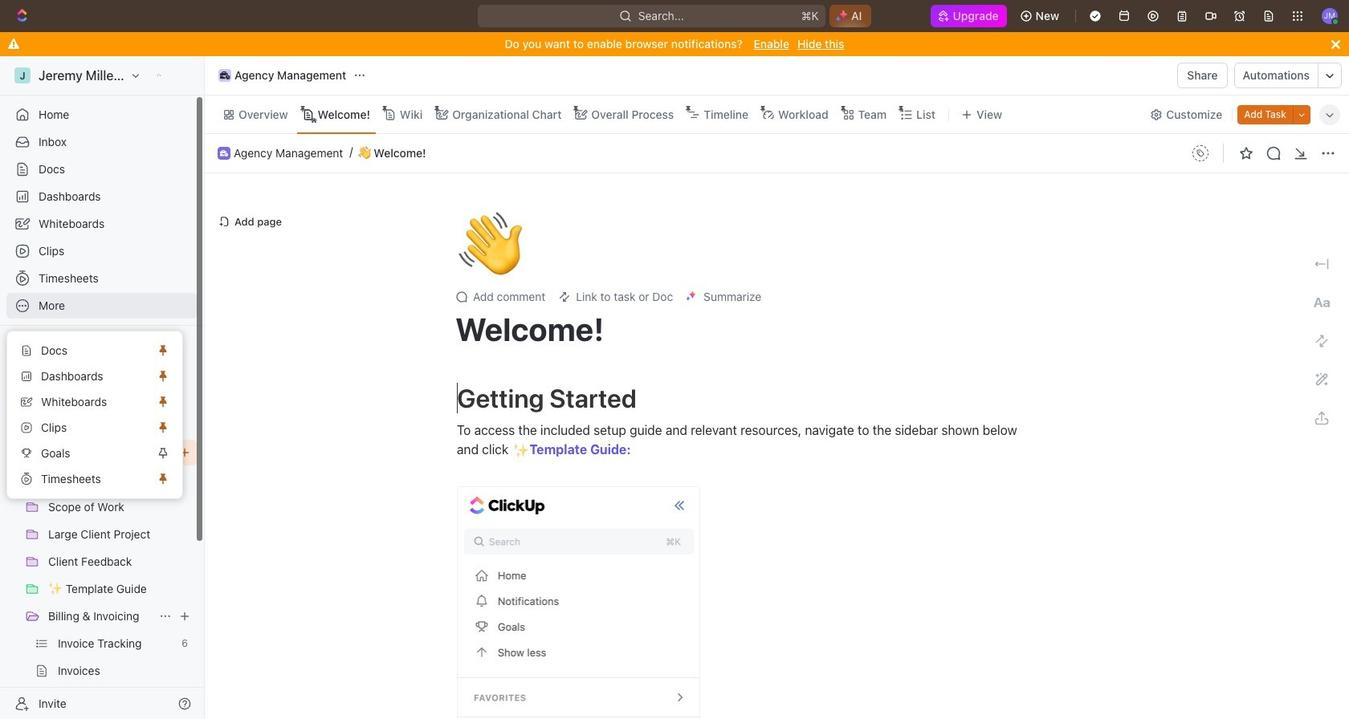 Task type: locate. For each thing, give the bounding box(es) containing it.
tree
[[6, 386, 198, 720]]

tree inside sidebar navigation
[[6, 386, 198, 720]]

2 vertical spatial business time image
[[16, 448, 29, 458]]

business time image
[[220, 72, 230, 80], [220, 150, 228, 156], [16, 448, 29, 458]]

business time image inside sidebar navigation
[[16, 448, 29, 458]]



Task type: describe. For each thing, give the bounding box(es) containing it.
1 vertical spatial business time image
[[220, 150, 228, 156]]

sidebar navigation
[[0, 56, 205, 720]]

0 vertical spatial business time image
[[220, 72, 230, 80]]



Task type: vqa. For each thing, say whether or not it's contained in the screenshot.
business time image in the SIDEBAR 'navigation'
yes



